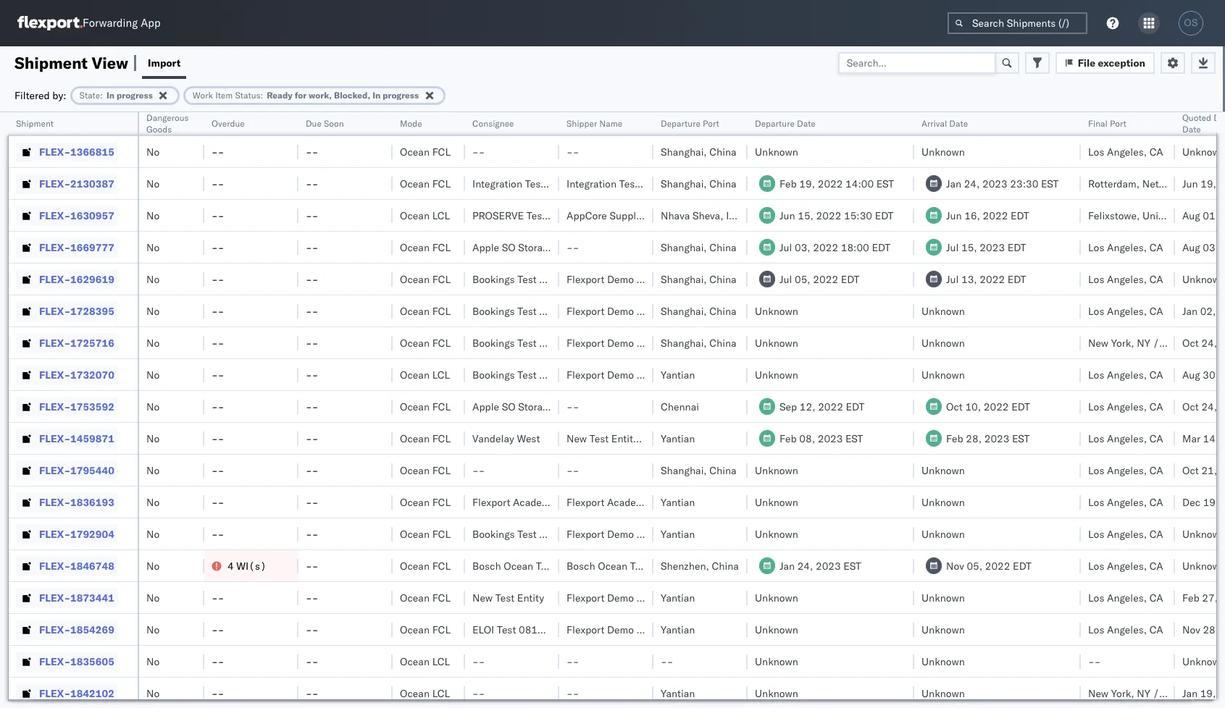 Task type: locate. For each thing, give the bounding box(es) containing it.
use) for shanghai, china
[[603, 241, 629, 254]]

03,
[[795, 241, 811, 254], [1203, 241, 1219, 254]]

new
[[1088, 337, 1109, 350], [567, 432, 587, 445], [472, 592, 493, 605], [1088, 687, 1109, 700]]

0 horizontal spatial 03,
[[795, 241, 811, 254]]

0 vertical spatial /
[[1153, 337, 1160, 350]]

ocean fcl for flex-1725716
[[400, 337, 451, 350]]

0 vertical spatial use)
[[603, 241, 629, 254]]

flex- down 'flex-1630957' button
[[39, 241, 70, 254]]

shanghai, for 24,
[[661, 337, 707, 350]]

york, for jan 19, 20
[[1111, 687, 1135, 700]]

/ for jan
[[1153, 687, 1160, 700]]

8 ca from the top
[[1150, 464, 1164, 477]]

aug for aug 30, 2
[[1183, 369, 1201, 382]]

flexport academy (us) inc.
[[472, 496, 604, 509]]

nj down nov 28, 2
[[1203, 687, 1215, 700]]

newark,
[[1162, 337, 1200, 350], [1162, 687, 1200, 700]]

oct 21, 2
[[1183, 464, 1225, 477]]

14 ocean fcl from the top
[[400, 624, 451, 637]]

3 flexport demo shipper co. from the top
[[567, 337, 689, 350]]

1 horizontal spatial bosch ocean test
[[567, 560, 650, 573]]

co. for nov
[[675, 624, 689, 637]]

test for flex-1854269
[[497, 624, 516, 637]]

0 vertical spatial nov
[[946, 560, 964, 573]]

use) for chennai
[[603, 400, 629, 413]]

0 vertical spatial aug
[[1183, 209, 1201, 222]]

28,
[[966, 432, 982, 445], [1203, 624, 1219, 637]]

4 bookings test consignee from the top
[[472, 369, 588, 382]]

2 right '27,'
[[1221, 592, 1225, 605]]

no for flex-1725716
[[146, 337, 160, 350]]

apple up the vandelay
[[472, 400, 499, 413]]

flex- for 1835605
[[39, 655, 70, 669]]

newark, down 'jan 02, 20'
[[1162, 337, 1200, 350]]

feb left '27,'
[[1183, 592, 1200, 605]]

1 horizontal spatial departure
[[755, 118, 795, 129]]

14 no from the top
[[146, 560, 160, 573]]

0 vertical spatial entity
[[612, 432, 639, 445]]

edt for jun 16, 2022 edt
[[1011, 209, 1030, 222]]

11 los angeles, ca from the top
[[1088, 560, 1164, 573]]

aug left 30,
[[1183, 369, 1201, 382]]

16 no from the top
[[146, 624, 160, 637]]

oct up mar
[[1183, 400, 1199, 413]]

nov
[[946, 560, 964, 573], [1183, 624, 1201, 637]]

bookings for flex-1732070
[[472, 369, 515, 382]]

2 down aug 01, 2
[[1222, 241, 1225, 254]]

oct 24, 2 down aug 30, 2
[[1183, 400, 1225, 413]]

chennai
[[661, 400, 699, 413]]

1 horizontal spatial port
[[1110, 118, 1127, 129]]

departure inside departure date button
[[755, 118, 795, 129]]

9 flex- from the top
[[39, 400, 70, 413]]

flex- down flex-1846748 button
[[39, 592, 70, 605]]

aug left 01,
[[1183, 209, 1201, 222]]

6 fcl from the top
[[432, 337, 451, 350]]

ocean for 2130387
[[400, 177, 430, 190]]

16,
[[965, 209, 980, 222]]

11 no from the top
[[146, 464, 160, 477]]

2 down feb 27, 2
[[1222, 624, 1225, 637]]

flex- for 1459871
[[39, 432, 70, 445]]

1 vertical spatial use)
[[603, 400, 629, 413]]

academy for (sz)
[[607, 496, 649, 509]]

4 co. from the top
[[675, 369, 689, 382]]

jun left 16, at top right
[[946, 209, 962, 222]]

ca
[[1150, 145, 1164, 158], [1150, 241, 1164, 254], [1150, 273, 1164, 286], [1150, 305, 1164, 318], [1150, 369, 1164, 382], [1150, 400, 1164, 413], [1150, 432, 1164, 445], [1150, 464, 1164, 477], [1150, 496, 1164, 509], [1150, 528, 1164, 541], [1150, 560, 1164, 573], [1150, 592, 1164, 605], [1150, 624, 1164, 637]]

feb up jun 15, 2022 15:30 edt at the right top
[[780, 177, 797, 190]]

2 horizontal spatial jun
[[1183, 177, 1198, 190]]

1 york, from the top
[[1111, 337, 1135, 350]]

2 up flexport academy (sz) ltd.
[[641, 432, 647, 445]]

2 for 1669777
[[1222, 241, 1225, 254]]

/
[[1153, 337, 1160, 350], [1153, 687, 1160, 700]]

departure inside departure port button
[[661, 118, 701, 129]]

west
[[517, 432, 540, 445]]

1 horizontal spatial progress
[[383, 89, 419, 100]]

2 right 21,
[[1220, 464, 1225, 477]]

1 academy from the left
[[513, 496, 555, 509]]

11 resize handle column header from the left
[[1158, 112, 1175, 709]]

0 vertical spatial (do
[[556, 241, 577, 254]]

ocean for 1846748
[[400, 560, 430, 573]]

bosch up new test entity
[[472, 560, 501, 573]]

file exception
[[1078, 56, 1146, 69]]

0 vertical spatial new york, ny / newark, nj
[[1088, 337, 1215, 350]]

entity up 081801
[[517, 592, 544, 605]]

10 no from the top
[[146, 432, 160, 445]]

2 right 30,
[[1222, 369, 1225, 382]]

date right arrival
[[950, 118, 968, 129]]

flex- for 1630957
[[39, 209, 70, 222]]

flex- up flex-1846748 button
[[39, 528, 70, 541]]

2 vertical spatial aug
[[1183, 369, 1201, 382]]

edt for oct 10, 2022 edt
[[1012, 400, 1030, 413]]

2 demo from the top
[[607, 305, 634, 318]]

1 so from the top
[[502, 241, 516, 254]]

0 vertical spatial not
[[580, 241, 600, 254]]

china for flex-2130387
[[710, 177, 737, 190]]

jul up jul 13, 2022 edt
[[946, 241, 959, 254]]

oct 24, 2 down 'jan 02, 20'
[[1183, 337, 1225, 350]]

new york, ny / newark, nj
[[1088, 337, 1215, 350], [1088, 687, 1215, 700]]

2 co. from the top
[[675, 305, 689, 318]]

storage down proserve test account
[[518, 241, 553, 254]]

jun
[[1183, 177, 1198, 190], [780, 209, 795, 222], [946, 209, 962, 222]]

20 down nov 28, 2
[[1219, 687, 1225, 700]]

1 vertical spatial 05,
[[967, 560, 983, 573]]

resize handle column header
[[120, 112, 138, 709], [187, 112, 204, 709], [281, 112, 299, 709], [375, 112, 393, 709], [448, 112, 465, 709], [542, 112, 559, 709], [636, 112, 654, 709], [730, 112, 748, 709], [897, 112, 915, 709], [1064, 112, 1081, 709], [1158, 112, 1175, 709]]

flex- for 1795440
[[39, 464, 70, 477]]

1 yantian from the top
[[661, 369, 695, 382]]

2 for 1459871
[[1222, 432, 1225, 445]]

oct
[[1183, 337, 1199, 350], [946, 400, 963, 413], [1183, 400, 1199, 413], [1183, 464, 1199, 477]]

2 up aug 01, 2
[[1219, 177, 1225, 190]]

9 ca from the top
[[1150, 496, 1164, 509]]

newark, down nov 28, 2
[[1162, 687, 1200, 700]]

0 vertical spatial apple
[[472, 241, 499, 254]]

flexport for flex-1873441
[[567, 592, 605, 605]]

sep 12, 2022 edt
[[780, 400, 865, 413]]

0 horizontal spatial 05,
[[795, 273, 811, 286]]

12,
[[800, 400, 816, 413]]

jul up jul 05, 2022 edt
[[780, 241, 792, 254]]

entity up flexport academy (sz) ltd.
[[612, 432, 639, 445]]

2 right 01,
[[1222, 209, 1225, 222]]

flex- down flex-2130387 button
[[39, 209, 70, 222]]

flex- for 1753592
[[39, 400, 70, 413]]

1 vertical spatial nov
[[1183, 624, 1201, 637]]

jul for jul 03, 2022 18:00 edt
[[780, 241, 792, 254]]

03, up jul 05, 2022 edt
[[795, 241, 811, 254]]

quoted del button
[[1175, 109, 1225, 136]]

felixstowe,
[[1088, 209, 1140, 222]]

0 vertical spatial 20
[[1219, 305, 1225, 318]]

0 horizontal spatial academy
[[513, 496, 555, 509]]

1 vertical spatial aug
[[1183, 241, 1201, 254]]

6 resize handle column header from the left
[[542, 112, 559, 709]]

2 oct 24, 2 from the top
[[1183, 400, 1225, 413]]

los for 03,
[[1088, 241, 1105, 254]]

flexport
[[567, 273, 605, 286], [567, 305, 605, 318], [567, 337, 605, 350], [567, 369, 605, 382], [472, 496, 510, 509], [567, 496, 605, 509], [567, 528, 605, 541], [567, 592, 605, 605], [567, 624, 605, 637]]

port
[[703, 118, 719, 129], [1110, 118, 1127, 129]]

1 horizontal spatial date
[[950, 118, 968, 129]]

9 ocean fcl from the top
[[400, 464, 451, 477]]

28, down '27,'
[[1203, 624, 1219, 637]]

15, for jul
[[962, 241, 977, 254]]

0 vertical spatial apple so storage (do not use)
[[472, 241, 629, 254]]

1 vertical spatial entity
[[517, 592, 544, 605]]

1 horizontal spatial bosch
[[567, 560, 595, 573]]

dangerous goods button
[[139, 109, 199, 136]]

so
[[502, 241, 516, 254], [502, 400, 516, 413]]

2 right the dec
[[1222, 496, 1225, 509]]

1 vertical spatial nj
[[1203, 687, 1215, 700]]

30,
[[1203, 369, 1219, 382]]

flexport for flex-1629619
[[567, 273, 605, 286]]

apple so storage (do not use)
[[472, 241, 629, 254], [472, 400, 629, 413]]

flex- up flex-1728395 button
[[39, 273, 70, 286]]

0 horizontal spatial 15,
[[798, 209, 814, 222]]

use)
[[603, 241, 629, 254], [603, 400, 629, 413]]

flex- up flex-1873441 button
[[39, 560, 70, 573]]

consignee for flex-1725716
[[539, 337, 588, 350]]

1 vertical spatial apple so storage (do not use)
[[472, 400, 629, 413]]

1 vertical spatial oct 24, 2
[[1183, 400, 1225, 413]]

1 horizontal spatial :
[[261, 89, 263, 100]]

15, up 13,
[[962, 241, 977, 254]]

15, for jun
[[798, 209, 814, 222]]

flex-1629619
[[39, 273, 114, 286]]

test for flex-1629619
[[518, 273, 537, 286]]

5 no from the top
[[146, 273, 160, 286]]

mode button
[[393, 115, 451, 130]]

1 aug from the top
[[1183, 209, 1201, 222]]

0 vertical spatial storage
[[518, 241, 553, 254]]

jun for jun 16, 2022 edt
[[946, 209, 962, 222]]

flex- up the flex-1753592 button
[[39, 369, 70, 382]]

name
[[600, 118, 623, 129]]

forwarding app
[[83, 16, 161, 30]]

2 departure from the left
[[755, 118, 795, 129]]

1 horizontal spatial academy
[[607, 496, 649, 509]]

2 angeles, from the top
[[1107, 241, 1147, 254]]

consignee button
[[465, 115, 545, 130]]

jul 15, 2023 edt
[[946, 241, 1026, 254]]

aug
[[1183, 209, 1201, 222], [1183, 241, 1201, 254], [1183, 369, 1201, 382]]

bosch ocean test
[[472, 560, 555, 573], [567, 560, 650, 573]]

feb down oct 10, 2022 edt
[[946, 432, 964, 445]]

flex- up flex-1836193 button
[[39, 464, 70, 477]]

so down proserve
[[502, 241, 516, 254]]

1 horizontal spatial entity
[[612, 432, 639, 445]]

0 vertical spatial nj
[[1203, 337, 1215, 350]]

exception
[[1098, 56, 1146, 69]]

shipper for flex-1854269
[[637, 624, 672, 637]]

demo for aug
[[607, 369, 634, 382]]

aug 30, 2
[[1183, 369, 1225, 382]]

3 no from the top
[[146, 209, 160, 222]]

so up vandelay west
[[502, 400, 516, 413]]

0 horizontal spatial nov
[[946, 560, 964, 573]]

2 newark, from the top
[[1162, 687, 1200, 700]]

2 bookings test consignee from the top
[[472, 305, 588, 318]]

15 no from the top
[[146, 592, 160, 605]]

1 horizontal spatial jun
[[946, 209, 962, 222]]

oct left 21,
[[1183, 464, 1199, 477]]

ocean for 1366815
[[400, 145, 430, 158]]

3 fcl from the top
[[432, 241, 451, 254]]

flex-1630957 button
[[16, 205, 117, 226]]

3 lcl from the top
[[432, 655, 450, 669]]

1 vertical spatial 28,
[[1203, 624, 1219, 637]]

no
[[146, 145, 160, 158], [146, 177, 160, 190], [146, 209, 160, 222], [146, 241, 160, 254], [146, 273, 160, 286], [146, 305, 160, 318], [146, 337, 160, 350], [146, 369, 160, 382], [146, 400, 160, 413], [146, 432, 160, 445], [146, 464, 160, 477], [146, 496, 160, 509], [146, 528, 160, 541], [146, 560, 160, 573], [146, 592, 160, 605], [146, 624, 160, 637], [146, 655, 160, 669], [146, 687, 160, 700]]

9 resize handle column header from the left
[[897, 112, 915, 709]]

20 right 02,
[[1219, 305, 1225, 318]]

flex- up the flex-1725716 button
[[39, 305, 70, 318]]

3 los from the top
[[1088, 273, 1105, 286]]

6 los angeles, ca from the top
[[1088, 400, 1164, 413]]

1 port from the left
[[703, 118, 719, 129]]

flex- inside 'button'
[[39, 273, 70, 286]]

mode
[[400, 118, 422, 129]]

nov 05, 2022 edt
[[946, 560, 1032, 573]]

5 fcl from the top
[[432, 305, 451, 318]]

flex- down flex-1854269 "button"
[[39, 655, 70, 669]]

flex- up flex-1835605 button
[[39, 624, 70, 637]]

1 ny from the top
[[1137, 337, 1151, 350]]

1 vertical spatial shipment
[[16, 118, 54, 129]]

angeles, for 24,
[[1107, 400, 1147, 413]]

03, down 01,
[[1203, 241, 1219, 254]]

1 vertical spatial (do
[[556, 400, 577, 413]]

0 vertical spatial oct 24, 2
[[1183, 337, 1225, 350]]

ltd.
[[679, 496, 697, 509]]

0 vertical spatial so
[[502, 241, 516, 254]]

: left ready
[[261, 89, 263, 100]]

apple down proserve
[[472, 241, 499, 254]]

flexport demo shipper co. for nov
[[567, 624, 689, 637]]

2 ocean fcl from the top
[[400, 177, 451, 190]]

dec 19, 2
[[1183, 496, 1225, 509]]

flex- up the flex-1795440 button
[[39, 432, 70, 445]]

28, for feb
[[966, 432, 982, 445]]

los angeles, ca for 21,
[[1088, 464, 1164, 477]]

not up new test entity 2
[[580, 400, 600, 413]]

aug 01, 2
[[1183, 209, 1225, 222]]

0 horizontal spatial in
[[106, 89, 115, 100]]

aug down kingdom
[[1183, 241, 1201, 254]]

date up the feb 19, 2022 14:00 est
[[797, 118, 816, 129]]

9 los from the top
[[1088, 496, 1105, 509]]

resize handle column header for shipment
[[120, 112, 138, 709]]

angeles, for 02,
[[1107, 305, 1147, 318]]

2 progress from the left
[[383, 89, 419, 100]]

02,
[[1201, 305, 1216, 318]]

arrival
[[922, 118, 947, 129]]

resize handle column header for departure date
[[897, 112, 915, 709]]

4 ocean lcl from the top
[[400, 687, 450, 700]]

flex-1732070
[[39, 369, 114, 382]]

port inside departure port button
[[703, 118, 719, 129]]

apple so storage (do not use) up the west
[[472, 400, 629, 413]]

19, down nov 28, 2
[[1201, 687, 1216, 700]]

jun up kingdom
[[1183, 177, 1198, 190]]

0 horizontal spatial :
[[100, 89, 103, 100]]

bosch ocean test down inc.
[[567, 560, 650, 573]]

19, up 01,
[[1201, 177, 1217, 190]]

not for shanghai, china
[[580, 241, 600, 254]]

1 horizontal spatial nov
[[1183, 624, 1201, 637]]

not down appcore
[[580, 241, 600, 254]]

2 date from the left
[[950, 118, 968, 129]]

0 horizontal spatial bosch
[[472, 560, 501, 573]]

0 vertical spatial 05,
[[795, 273, 811, 286]]

2022 for feb 19, 2022 14:00 est
[[818, 177, 843, 190]]

import button
[[142, 46, 186, 79]]

0 horizontal spatial jun
[[780, 209, 795, 222]]

2022 for nov 05, 2022 edt
[[985, 560, 1011, 573]]

bosch down (us)
[[567, 560, 595, 573]]

13 flex- from the top
[[39, 528, 70, 541]]

nov for nov 28, 2
[[1183, 624, 1201, 637]]

academy right inc.
[[607, 496, 649, 509]]

jul left 13,
[[946, 273, 959, 286]]

16 flex- from the top
[[39, 624, 70, 637]]

1 in from the left
[[106, 89, 115, 100]]

apple so storage (do not use) down account
[[472, 241, 629, 254]]

19, right the dec
[[1203, 496, 1219, 509]]

(do up new test entity 2
[[556, 400, 577, 413]]

1 lcl from the top
[[432, 209, 450, 222]]

4 ocean fcl from the top
[[400, 273, 451, 286]]

0 horizontal spatial date
[[797, 118, 816, 129]]

19, for jun
[[1201, 177, 1217, 190]]

11 fcl from the top
[[432, 528, 451, 541]]

oct for --
[[1183, 464, 1199, 477]]

2 20 from the top
[[1219, 687, 1225, 700]]

0 horizontal spatial bosch ocean test
[[472, 560, 555, 573]]

fcl for flex-1836193
[[432, 496, 451, 509]]

18:00
[[841, 241, 869, 254]]

ocean lcl for flex-1842102
[[400, 687, 450, 700]]

progress up dangerous
[[117, 89, 153, 100]]

2 down aug 30, 2
[[1220, 400, 1225, 413]]

Search... text field
[[838, 52, 996, 74]]

flex-1854269 button
[[16, 620, 117, 640]]

19, up jun 15, 2022 15:30 edt at the right top
[[800, 177, 815, 190]]

ocean for 1728395
[[400, 305, 430, 318]]

8 los angeles, ca from the top
[[1088, 464, 1164, 477]]

1 storage from the top
[[518, 241, 553, 254]]

0 vertical spatial newark,
[[1162, 337, 1200, 350]]

1 resize handle column header from the left
[[120, 112, 138, 709]]

flex- inside "button"
[[39, 624, 70, 637]]

1 ocean fcl from the top
[[400, 145, 451, 158]]

port for departure port
[[703, 118, 719, 129]]

8 los from the top
[[1088, 464, 1105, 477]]

4 bookings from the top
[[472, 369, 515, 382]]

1732070
[[70, 369, 114, 382]]

flex- down flex-1732070 button
[[39, 400, 70, 413]]

fcl for flex-1366815
[[432, 145, 451, 158]]

1 vertical spatial so
[[502, 400, 516, 413]]

flex- inside button
[[39, 177, 70, 190]]

2 shanghai, from the top
[[661, 177, 707, 190]]

5 bookings from the top
[[472, 528, 515, 541]]

ny for oct
[[1137, 337, 1151, 350]]

academy left (us)
[[513, 496, 555, 509]]

20 for jan 02, 20
[[1219, 305, 1225, 318]]

1 vertical spatial 20
[[1219, 687, 1225, 700]]

(do down account
[[556, 241, 577, 254]]

shipment down the filtered
[[16, 118, 54, 129]]

1 horizontal spatial 28,
[[1203, 624, 1219, 637]]

8 flex- from the top
[[39, 369, 70, 382]]

forwarding
[[83, 16, 138, 30]]

0 vertical spatial shipment
[[14, 53, 88, 73]]

feb left 08,
[[780, 432, 797, 445]]

19, for feb
[[800, 177, 815, 190]]

bookings for flex-1792904
[[472, 528, 515, 541]]

bosch ocean test up new test entity
[[472, 560, 555, 573]]

flex- down flex-1366815 button
[[39, 177, 70, 190]]

0 vertical spatial ny
[[1137, 337, 1151, 350]]

6 shanghai, from the top
[[661, 337, 707, 350]]

2 no from the top
[[146, 177, 160, 190]]

1 horizontal spatial 05,
[[967, 560, 983, 573]]

13 fcl from the top
[[432, 592, 451, 605]]

13 no from the top
[[146, 528, 160, 541]]

2 up aug 30, 2
[[1220, 337, 1225, 350]]

2022
[[818, 177, 843, 190], [816, 209, 842, 222], [983, 209, 1008, 222], [813, 241, 839, 254], [813, 273, 839, 286], [980, 273, 1005, 286], [818, 400, 843, 413], [984, 400, 1009, 413], [985, 560, 1011, 573]]

ocean for 1835605
[[400, 655, 430, 669]]

use) down appcore supply ltd
[[603, 241, 629, 254]]

apple for shanghai, china
[[472, 241, 499, 254]]

flex- down the flex-1795440 button
[[39, 496, 70, 509]]

0 horizontal spatial departure
[[661, 118, 701, 129]]

nj down 02,
[[1203, 337, 1215, 350]]

jun 16, 2022 edt
[[946, 209, 1030, 222]]

1 vertical spatial apple
[[472, 400, 499, 413]]

flex-1842102 button
[[16, 684, 117, 704]]

4 angeles, from the top
[[1107, 305, 1147, 318]]

flexport for flex-1854269
[[567, 624, 605, 637]]

3 flex- from the top
[[39, 209, 70, 222]]

7 demo from the top
[[607, 624, 634, 637]]

1 horizontal spatial 03,
[[1203, 241, 1219, 254]]

resize handle column header for dangerous goods
[[187, 112, 204, 709]]

flex- for 1842102
[[39, 687, 70, 700]]

shanghai, china
[[661, 145, 737, 158], [661, 177, 737, 190], [661, 241, 737, 254], [661, 273, 737, 286], [661, 305, 737, 318], [661, 337, 737, 350], [661, 464, 737, 477]]

new york, ny / newark, nj for jan 19, 20
[[1088, 687, 1215, 700]]

arrival date button
[[915, 115, 1067, 130]]

nov 28, 2
[[1183, 624, 1225, 637]]

flex- down flex-1835605 button
[[39, 687, 70, 700]]

5 los from the top
[[1088, 369, 1105, 382]]

24,
[[964, 177, 980, 190], [1202, 337, 1218, 350], [1202, 400, 1218, 413], [798, 560, 813, 573]]

china for flex-1366815
[[710, 145, 737, 158]]

jan for jan 19, 20
[[1183, 687, 1198, 700]]

ocean for 1753592
[[400, 400, 430, 413]]

est for feb 08, 2023 est
[[846, 432, 863, 445]]

5 ocean fcl from the top
[[400, 305, 451, 318]]

28, down '10,' on the bottom right of page
[[966, 432, 982, 445]]

shipment inside button
[[16, 118, 54, 129]]

1 vertical spatial newark,
[[1162, 687, 1200, 700]]

9 los angeles, ca from the top
[[1088, 496, 1164, 509]]

flex- up flex-1732070 button
[[39, 337, 70, 350]]

ready
[[267, 89, 293, 100]]

flex- down the shipment button
[[39, 145, 70, 158]]

1 vertical spatial new york, ny / newark, nj
[[1088, 687, 1215, 700]]

fcl for flex-1854269
[[432, 624, 451, 637]]

use) up new test entity 2
[[603, 400, 629, 413]]

08,
[[800, 432, 815, 445]]

oct down 'jan 02, 20'
[[1183, 337, 1199, 350]]

13 los angeles, ca from the top
[[1088, 624, 1164, 637]]

flexport demo shipper co. for oct
[[567, 337, 689, 350]]

in right blocked,
[[373, 89, 381, 100]]

supply
[[610, 209, 641, 222]]

2
[[1219, 177, 1225, 190], [1222, 209, 1225, 222], [1222, 241, 1225, 254], [1220, 337, 1225, 350], [1222, 369, 1225, 382], [1220, 400, 1225, 413], [641, 432, 647, 445], [1222, 432, 1225, 445], [1220, 464, 1225, 477], [1222, 496, 1225, 509], [1221, 592, 1225, 605], [1222, 624, 1225, 637]]

0 horizontal spatial progress
[[117, 89, 153, 100]]

shipment up by:
[[14, 53, 88, 73]]

1 bookings from the top
[[472, 273, 515, 286]]

in right the state
[[106, 89, 115, 100]]

1 vertical spatial 15,
[[962, 241, 977, 254]]

progress up "mode"
[[383, 89, 419, 100]]

1 departure from the left
[[661, 118, 701, 129]]

13 angeles, from the top
[[1107, 624, 1147, 637]]

feb for feb 19, 2022 14:00 est
[[780, 177, 797, 190]]

los
[[1088, 145, 1105, 158], [1088, 241, 1105, 254], [1088, 273, 1105, 286], [1088, 305, 1105, 318], [1088, 369, 1105, 382], [1088, 400, 1105, 413], [1088, 432, 1105, 445], [1088, 464, 1105, 477], [1088, 496, 1105, 509], [1088, 528, 1105, 541], [1088, 560, 1105, 573], [1088, 592, 1105, 605], [1088, 624, 1105, 637]]

file exception button
[[1056, 52, 1155, 74], [1056, 52, 1155, 74]]

ocean for 1795440
[[400, 464, 430, 477]]

: down view
[[100, 89, 103, 100]]

0 vertical spatial york,
[[1111, 337, 1135, 350]]

bookings test consignee
[[472, 273, 588, 286], [472, 305, 588, 318], [472, 337, 588, 350], [472, 369, 588, 382], [472, 528, 588, 541]]

2 york, from the top
[[1111, 687, 1135, 700]]

york,
[[1111, 337, 1135, 350], [1111, 687, 1135, 700]]

flex- for 1873441
[[39, 592, 70, 605]]

ocean for 1725716
[[400, 337, 430, 350]]

2 : from the left
[[261, 89, 263, 100]]

so for shanghai, china
[[502, 241, 516, 254]]

1 vertical spatial storage
[[518, 400, 553, 413]]

1 horizontal spatial in
[[373, 89, 381, 100]]

no for flex-1366815
[[146, 145, 160, 158]]

5 co. from the top
[[675, 528, 689, 541]]

port inside final port 'button'
[[1110, 118, 1127, 129]]

4 shanghai, china from the top
[[661, 273, 737, 286]]

4 flexport demo shipper co. from the top
[[567, 369, 689, 382]]

2 resize handle column header from the left
[[187, 112, 204, 709]]

1 vertical spatial /
[[1153, 687, 1160, 700]]

8 resize handle column header from the left
[[730, 112, 748, 709]]

1 vertical spatial ny
[[1137, 687, 1151, 700]]

2 03, from the left
[[1203, 241, 1219, 254]]

los for 21,
[[1088, 464, 1105, 477]]

nj
[[1203, 337, 1215, 350], [1203, 687, 1215, 700]]

quoted
[[1183, 112, 1212, 123]]

1 horizontal spatial 15,
[[962, 241, 977, 254]]

1 vertical spatial york,
[[1111, 687, 1135, 700]]

2 right 14,
[[1222, 432, 1225, 445]]

20
[[1219, 305, 1225, 318], [1219, 687, 1225, 700]]

7 flexport demo shipper co. from the top
[[567, 624, 689, 637]]

jul for jul 13, 2022 edt
[[946, 273, 959, 286]]

1 demo from the top
[[607, 273, 634, 286]]

consignee
[[472, 118, 514, 129], [539, 273, 588, 286], [539, 305, 588, 318], [539, 337, 588, 350], [539, 369, 588, 382], [539, 528, 588, 541]]

shipper for flex-1732070
[[637, 369, 672, 382]]

15, up jul 03, 2022 18:00 edt
[[798, 209, 814, 222]]

4 wi(s)
[[228, 560, 266, 573]]

11 flex- from the top
[[39, 464, 70, 477]]

4 lcl from the top
[[432, 687, 450, 700]]

jul down jul 03, 2022 18:00 edt
[[780, 273, 792, 286]]

4 resize handle column header from the left
[[375, 112, 393, 709]]

ca for 27,
[[1150, 592, 1164, 605]]

0 vertical spatial 28,
[[966, 432, 982, 445]]

1836193
[[70, 496, 114, 509]]

0 vertical spatial 15,
[[798, 209, 814, 222]]

jun right india
[[780, 209, 795, 222]]

consignee inside button
[[472, 118, 514, 129]]

3 resize handle column header from the left
[[281, 112, 299, 709]]

flexport. image
[[17, 16, 83, 30]]

14 fcl from the top
[[432, 624, 451, 637]]

1459871
[[70, 432, 114, 445]]

0 horizontal spatial entity
[[517, 592, 544, 605]]

india
[[726, 209, 749, 222]]

0 horizontal spatial port
[[703, 118, 719, 129]]

6 ca from the top
[[1150, 400, 1164, 413]]

8 ocean fcl from the top
[[400, 432, 451, 445]]

1 apple so storage (do not use) from the top
[[472, 241, 629, 254]]

0 horizontal spatial 28,
[[966, 432, 982, 445]]

(do for shanghai, china
[[556, 241, 577, 254]]

los for 19,
[[1088, 496, 1105, 509]]

1 vertical spatial not
[[580, 400, 600, 413]]

storage up the west
[[518, 400, 553, 413]]

ocean fcl for flex-1854269
[[400, 624, 451, 637]]

4 fcl from the top
[[432, 273, 451, 286]]

work
[[193, 89, 213, 100]]

ny
[[1137, 337, 1151, 350], [1137, 687, 1151, 700]]

fcl for flex-1629619
[[432, 273, 451, 286]]

1 los from the top
[[1088, 145, 1105, 158]]

2 apple so storage (do not use) from the top
[[472, 400, 629, 413]]

filtered by:
[[14, 89, 66, 102]]

1753592
[[70, 400, 114, 413]]



Task type: vqa. For each thing, say whether or not it's contained in the screenshot.


Task type: describe. For each thing, give the bounding box(es) containing it.
state : in progress
[[79, 89, 153, 100]]

ocean fcl for flex-1836193
[[400, 496, 451, 509]]

flex-1846748
[[39, 560, 114, 573]]

ca for 28,
[[1150, 624, 1164, 637]]

flex-1795440
[[39, 464, 114, 477]]

flex-1836193 button
[[16, 492, 117, 513]]

china for flex-1629619
[[710, 273, 737, 286]]

2022 for jun 15, 2022 15:30 edt
[[816, 209, 842, 222]]

3 ca from the top
[[1150, 273, 1164, 286]]

eloi
[[472, 624, 494, 637]]

los for 14,
[[1088, 432, 1105, 445]]

4 shanghai, from the top
[[661, 273, 707, 286]]

los for 30,
[[1088, 369, 1105, 382]]

co. for aug
[[675, 369, 689, 382]]

flexport academy (sz) ltd.
[[567, 496, 697, 509]]

flex-1459871
[[39, 432, 114, 445]]

angeles, for 30,
[[1107, 369, 1147, 382]]

ocean fcl for flex-2130387
[[400, 177, 451, 190]]

state
[[79, 89, 100, 100]]

3 los angeles, ca from the top
[[1088, 273, 1164, 286]]

lcl for flex-1630957
[[432, 209, 450, 222]]

departure date button
[[748, 115, 900, 130]]

goods
[[146, 124, 172, 135]]

1669777
[[70, 241, 114, 254]]

appcore
[[567, 209, 607, 222]]

1 progress from the left
[[117, 89, 153, 100]]

for
[[295, 89, 307, 100]]

2 in from the left
[[373, 89, 381, 100]]

1 co. from the top
[[675, 273, 689, 286]]

1 shanghai, china from the top
[[661, 145, 737, 158]]

19, for jan
[[1201, 687, 1216, 700]]

os button
[[1175, 7, 1208, 40]]

ocean fcl for flex-1795440
[[400, 464, 451, 477]]

mar
[[1183, 432, 1201, 445]]

jun 19, 2
[[1183, 177, 1225, 190]]

1630957
[[70, 209, 114, 222]]

departure port
[[661, 118, 719, 129]]

2022 for oct 10, 2022 edt
[[984, 400, 1009, 413]]

10 angeles, from the top
[[1107, 528, 1147, 541]]

1 : from the left
[[100, 89, 103, 100]]

19, for dec
[[1203, 496, 1219, 509]]

flex-1792904
[[39, 528, 114, 541]]

shipment view
[[14, 53, 128, 73]]

no for flex-1854269
[[146, 624, 160, 637]]

demo for feb
[[607, 592, 634, 605]]

shanghai, for 03,
[[661, 241, 707, 254]]

2023 for feb 28, 2023 est
[[985, 432, 1010, 445]]

blocked,
[[334, 89, 370, 100]]

11 ca from the top
[[1150, 560, 1164, 573]]

bookings test consignee for flex-1728395
[[472, 305, 588, 318]]

new test entity 2
[[567, 432, 647, 445]]

flex- for 1725716
[[39, 337, 70, 350]]

os
[[1184, 17, 1198, 28]]

flex-1630957
[[39, 209, 114, 222]]

item
[[215, 89, 233, 100]]

21,
[[1202, 464, 1218, 477]]

so for chennai
[[502, 400, 516, 413]]

entity for new test entity 2
[[612, 432, 639, 445]]

1842102
[[70, 687, 114, 700]]

arrival date
[[922, 118, 968, 129]]

co. for feb
[[675, 592, 689, 605]]

consignee for flex-1792904
[[539, 528, 588, 541]]

no for flex-2130387
[[146, 177, 160, 190]]

jan 02, 20
[[1183, 305, 1225, 318]]

(us)
[[558, 496, 584, 509]]

2022 for sep 12, 2022 edt
[[818, 400, 843, 413]]

kingdom
[[1176, 209, 1217, 222]]

proserve
[[472, 209, 524, 222]]

2 for 2130387
[[1219, 177, 1225, 190]]

forwarding app link
[[17, 16, 161, 30]]

flex-2130387 button
[[16, 174, 117, 194]]

yantian for feb
[[661, 592, 695, 605]]

1846748
[[70, 560, 114, 573]]

filtered
[[14, 89, 50, 102]]

shipper for flex-1792904
[[637, 528, 672, 541]]

wi(s)
[[236, 560, 266, 573]]

bookings test consignee for flex-1792904
[[472, 528, 588, 541]]

ca for 24,
[[1150, 400, 1164, 413]]

nov for nov 05, 2022 edt
[[946, 560, 964, 573]]

ocean for 1459871
[[400, 432, 430, 445]]

china for flex-1728395
[[710, 305, 737, 318]]

jan 19, 20
[[1183, 687, 1225, 700]]

inc.
[[587, 496, 604, 509]]

5 demo from the top
[[607, 528, 634, 541]]

resize handle column header for final port
[[1158, 112, 1175, 709]]

dangerous goods
[[146, 112, 189, 135]]

flex-1366815
[[39, 145, 114, 158]]

fcl for flex-1753592
[[432, 400, 451, 413]]

flex-1728395
[[39, 305, 114, 318]]

no for flex-1669777
[[146, 241, 160, 254]]

4
[[228, 560, 234, 573]]

los for 24,
[[1088, 400, 1105, 413]]

flex-1728395 button
[[16, 301, 117, 321]]

fcl for flex-1725716
[[432, 337, 451, 350]]

bookings test consignee for flex-1732070
[[472, 369, 588, 382]]

by:
[[52, 89, 66, 102]]

status
[[235, 89, 261, 100]]

1 angeles, from the top
[[1107, 145, 1147, 158]]

fcl for flex-2130387
[[432, 177, 451, 190]]

account
[[548, 209, 587, 222]]

11 angeles, from the top
[[1107, 560, 1147, 573]]

3 angeles, from the top
[[1107, 273, 1147, 286]]

4 yantian from the top
[[661, 528, 695, 541]]

shanghai, china for 03,
[[661, 241, 737, 254]]

final port button
[[1081, 115, 1161, 130]]

1854269
[[70, 624, 114, 637]]

flex-1725716
[[39, 337, 114, 350]]

flex-1835605 button
[[16, 652, 117, 672]]

departure for departure date
[[755, 118, 795, 129]]

1 los angeles, ca from the top
[[1088, 145, 1164, 158]]

flex-1835605
[[39, 655, 114, 669]]

flex-1459871 button
[[16, 429, 117, 449]]

2 bosch from the left
[[567, 560, 595, 573]]

los angeles, ca for 30,
[[1088, 369, 1164, 382]]

01,
[[1203, 209, 1219, 222]]

shipper name button
[[559, 115, 639, 130]]

departure date
[[755, 118, 816, 129]]

flex-2130387
[[39, 177, 114, 190]]

(sz)
[[652, 496, 677, 509]]

import
[[148, 56, 181, 69]]

2 bosch ocean test from the left
[[567, 560, 650, 573]]

flex-1725716 button
[[16, 333, 117, 353]]

flex-1669777 button
[[16, 237, 117, 258]]

1 bosch ocean test from the left
[[472, 560, 555, 573]]

flex-1629619 button
[[16, 269, 117, 290]]

Search Shipments (/) text field
[[948, 12, 1088, 34]]

los angeles, ca for 24,
[[1088, 400, 1164, 413]]

1728395
[[70, 305, 114, 318]]

10 los angeles, ca from the top
[[1088, 528, 1164, 541]]

1792904
[[70, 528, 114, 541]]

1629619
[[70, 273, 114, 286]]

oct left '10,' on the bottom right of page
[[946, 400, 963, 413]]

view
[[92, 53, 128, 73]]

7 resize handle column header from the left
[[636, 112, 654, 709]]

mar 14, 2
[[1183, 432, 1225, 445]]

newark, for jan 19, 20
[[1162, 687, 1200, 700]]

vandelay
[[472, 432, 514, 445]]

23:30
[[1010, 177, 1039, 190]]

shipper name
[[567, 118, 623, 129]]

oct 24, 2 for los angeles, ca
[[1183, 400, 1225, 413]]

ca for 03,
[[1150, 241, 1164, 254]]

no for flex-1873441
[[146, 592, 160, 605]]

1 bosch from the left
[[472, 560, 501, 573]]

bookings test consignee for flex-1629619
[[472, 273, 588, 286]]

2 for 1732070
[[1222, 369, 1225, 382]]

1366815
[[70, 145, 114, 158]]

quoted del
[[1183, 112, 1225, 135]]

nhava
[[661, 209, 690, 222]]

fcl for flex-1459871
[[432, 432, 451, 445]]

14:00
[[846, 177, 874, 190]]

ocean for 1873441
[[400, 592, 430, 605]]

jun 15, 2022 15:30 edt
[[780, 209, 894, 222]]

apple for chennai
[[472, 400, 499, 413]]

11 los from the top
[[1088, 560, 1105, 573]]

ny for jan
[[1137, 687, 1151, 700]]

1 shanghai, from the top
[[661, 145, 707, 158]]

5 flexport demo shipper co. from the top
[[567, 528, 689, 541]]

departure port button
[[654, 115, 733, 130]]

10,
[[966, 400, 981, 413]]

newark, for oct 24, 2
[[1162, 337, 1200, 350]]

united
[[1143, 209, 1174, 222]]

due
[[306, 118, 322, 129]]

10 ca from the top
[[1150, 528, 1164, 541]]

nj for 24,
[[1203, 337, 1215, 350]]

yantian for mar
[[661, 432, 695, 445]]

flex- for 1836193
[[39, 496, 70, 509]]

2 for 1753592
[[1220, 400, 1225, 413]]

los angeles, ca for 28,
[[1088, 624, 1164, 637]]

shanghai, china for 19,
[[661, 177, 737, 190]]

ocean for 1732070
[[400, 369, 430, 382]]

demo for oct
[[607, 337, 634, 350]]

academy for (us)
[[513, 496, 555, 509]]

edt for jul 13, 2022 edt
[[1008, 273, 1026, 286]]

jul 03, 2022 18:00 edt
[[780, 241, 891, 254]]

ocean for 1792904
[[400, 528, 430, 541]]

china for flex-1846748
[[712, 560, 739, 573]]

flexport demo shipper co. for jan
[[567, 305, 689, 318]]

flex-1873441
[[39, 592, 114, 605]]

no for flex-1728395
[[146, 305, 160, 318]]

13,
[[962, 273, 977, 286]]

vandelay west
[[472, 432, 540, 445]]

los angeles, ca for 27,
[[1088, 592, 1164, 605]]

shanghai, china for 02,
[[661, 305, 737, 318]]

1 flexport demo shipper co. from the top
[[567, 273, 689, 286]]

2023 for jan 24, 2023 est
[[816, 560, 841, 573]]

no for flex-1753592
[[146, 400, 160, 413]]

1873441
[[70, 592, 114, 605]]

20 for jan 19, 20
[[1219, 687, 1225, 700]]

shipper inside button
[[567, 118, 597, 129]]

10 los from the top
[[1088, 528, 1105, 541]]

angeles, for 28,
[[1107, 624, 1147, 637]]

dec
[[1183, 496, 1201, 509]]

jul 13, 2022 edt
[[946, 273, 1026, 286]]

rotterdam,
[[1088, 177, 1140, 190]]

ocean lcl for flex-1835605
[[400, 655, 450, 669]]

1 ca from the top
[[1150, 145, 1164, 158]]



